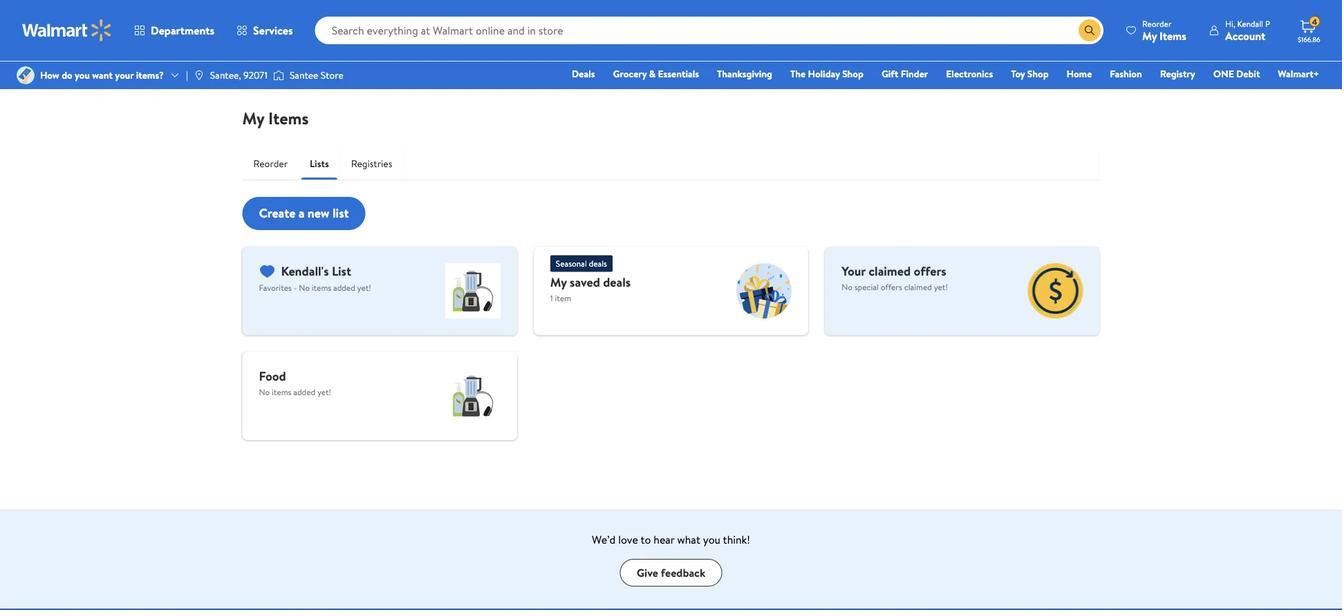 Task type: describe. For each thing, give the bounding box(es) containing it.
seasonal
[[556, 258, 587, 270]]

to
[[641, 533, 651, 548]]

gift
[[882, 67, 899, 81]]

departments button
[[123, 14, 226, 47]]

store
[[321, 68, 344, 82]]

&
[[649, 67, 656, 81]]

lists
[[310, 157, 329, 171]]

|
[[186, 68, 188, 82]]

1
[[551, 293, 553, 304]]

feedback
[[661, 566, 706, 581]]

think!
[[723, 533, 751, 548]]

list
[[333, 205, 349, 222]]

we'd
[[592, 533, 616, 548]]

p
[[1266, 18, 1271, 29]]

santee
[[290, 68, 319, 82]]

give feedback button
[[620, 560, 722, 587]]

1 horizontal spatial items
[[312, 282, 332, 294]]

toy
[[1012, 67, 1026, 81]]

$166.86
[[1299, 35, 1321, 44]]

4
[[1313, 16, 1318, 27]]

home
[[1067, 67, 1093, 81]]

fashion link
[[1104, 66, 1149, 81]]

0 vertical spatial claimed
[[869, 263, 911, 280]]

 image for santee, 92071
[[194, 70, 205, 81]]

kendall's list
[[281, 263, 351, 280]]

-
[[294, 282, 297, 294]]

a
[[299, 205, 305, 222]]

fashion
[[1111, 67, 1143, 81]]

hi,
[[1226, 18, 1236, 29]]

1 vertical spatial my
[[242, 107, 264, 130]]

the holiday shop
[[791, 67, 864, 81]]

Search search field
[[315, 17, 1104, 44]]

santee,
[[210, 68, 241, 82]]

1 vertical spatial claimed
[[905, 281, 932, 293]]

create a new list
[[259, 205, 349, 222]]

my items
[[242, 107, 309, 130]]

registry link
[[1154, 66, 1202, 81]]

saved
[[570, 274, 600, 291]]

deals
[[572, 67, 595, 81]]

electronics
[[947, 67, 994, 81]]

home link
[[1061, 66, 1099, 81]]

walmart+ link
[[1273, 66, 1326, 81]]

1 vertical spatial you
[[703, 533, 721, 548]]

finder
[[901, 67, 929, 81]]

items?
[[136, 68, 164, 82]]

reorder my items
[[1143, 18, 1187, 43]]

grocery & essentials
[[613, 67, 699, 81]]

no inside your claimed offers no special offers claimed yet!
[[842, 281, 853, 293]]

0 vertical spatial deals
[[589, 258, 607, 270]]

how do you want your items?
[[40, 68, 164, 82]]

item
[[555, 293, 572, 304]]

special
[[855, 281, 879, 293]]

one
[[1214, 67, 1235, 81]]

lists link
[[299, 147, 340, 181]]

food no items added yet!
[[259, 368, 331, 398]]

love
[[619, 533, 638, 548]]

create
[[259, 205, 296, 222]]

1 shop from the left
[[843, 67, 864, 81]]

kendall
[[1238, 18, 1264, 29]]

santee, 92071
[[210, 68, 268, 82]]

my inside seasonal deals my saved deals 1 item
[[551, 274, 567, 291]]

grocery & essentials link
[[607, 66, 706, 81]]

the
[[791, 67, 806, 81]]

hear
[[654, 533, 675, 548]]

registries link
[[340, 147, 404, 181]]

hi, kendall p account
[[1226, 18, 1271, 43]]

do
[[62, 68, 72, 82]]

services button
[[226, 14, 304, 47]]

give
[[637, 566, 659, 581]]

thanksgiving link
[[711, 66, 779, 81]]

search icon image
[[1085, 25, 1096, 36]]

2 shop from the left
[[1028, 67, 1049, 81]]

seasonal deals my saved deals 1 item
[[551, 258, 631, 304]]

kendall's
[[281, 263, 329, 280]]

1 vertical spatial deals
[[603, 274, 631, 291]]

yet! inside food no items added yet!
[[317, 386, 331, 398]]

how
[[40, 68, 59, 82]]

your
[[842, 263, 866, 280]]

want
[[92, 68, 113, 82]]

departments
[[151, 23, 215, 38]]

 image for santee store
[[273, 68, 284, 82]]

thanksgiving
[[717, 67, 773, 81]]



Task type: vqa. For each thing, say whether or not it's contained in the screenshot.
rightmost added
yes



Task type: locate. For each thing, give the bounding box(es) containing it.
0 vertical spatial my
[[1143, 28, 1158, 43]]

1 vertical spatial reorder
[[254, 157, 288, 171]]

0 vertical spatial you
[[75, 68, 90, 82]]

1 horizontal spatial  image
[[273, 68, 284, 82]]

0 horizontal spatial yet!
[[317, 386, 331, 398]]

walmart image
[[22, 19, 112, 42]]

no down the food
[[259, 386, 270, 398]]

no inside food no items added yet!
[[259, 386, 270, 398]]

last added sonic superstars - nintendo switch image
[[737, 264, 792, 319]]

deals right saved
[[603, 274, 631, 291]]

0 horizontal spatial added
[[294, 386, 315, 398]]

1 horizontal spatial yet!
[[357, 282, 371, 294]]

2 vertical spatial my
[[551, 274, 567, 291]]

food
[[259, 368, 286, 385]]

 image right the |
[[194, 70, 205, 81]]

my up the fashion link
[[1143, 28, 1158, 43]]

2 horizontal spatial no
[[842, 281, 853, 293]]

1 horizontal spatial shop
[[1028, 67, 1049, 81]]

you right "what"
[[703, 533, 721, 548]]

items down kendall's list
[[312, 282, 332, 294]]

claimed
[[869, 263, 911, 280], [905, 281, 932, 293]]

items up registry
[[1160, 28, 1187, 43]]

0 horizontal spatial  image
[[194, 70, 205, 81]]

deals link
[[566, 66, 602, 81]]

your claimed offers no special offers claimed yet!
[[842, 263, 948, 293]]

 image
[[273, 68, 284, 82], [194, 70, 205, 81]]

reorder for reorder my items
[[1143, 18, 1172, 29]]

0 vertical spatial added
[[334, 282, 355, 294]]

1 horizontal spatial reorder
[[1143, 18, 1172, 29]]

items inside food no items added yet!
[[272, 386, 292, 398]]

items inside the reorder my items
[[1160, 28, 1187, 43]]

items down santee
[[268, 107, 309, 130]]

1 vertical spatial items
[[268, 107, 309, 130]]

shop
[[843, 67, 864, 81], [1028, 67, 1049, 81]]

0 horizontal spatial shop
[[843, 67, 864, 81]]

1 vertical spatial items
[[272, 386, 292, 398]]

items
[[1160, 28, 1187, 43], [268, 107, 309, 130]]

added inside food no items added yet!
[[294, 386, 315, 398]]

my
[[1143, 28, 1158, 43], [242, 107, 264, 130], [551, 274, 567, 291]]

0 horizontal spatial no
[[259, 386, 270, 398]]

electronics link
[[940, 66, 1000, 81]]

0 vertical spatial reorder
[[1143, 18, 1172, 29]]

what
[[678, 533, 701, 548]]

we'd love to hear what you think!
[[592, 533, 751, 548]]

favorites - no items added yet!
[[259, 282, 371, 294]]

deals up saved
[[589, 258, 607, 270]]

registry
[[1161, 67, 1196, 81]]

reorder inside the reorder my items
[[1143, 18, 1172, 29]]

account
[[1226, 28, 1266, 43]]

registries
[[351, 157, 392, 171]]

favorites
[[259, 282, 292, 294]]

debit
[[1237, 67, 1261, 81]]

0 horizontal spatial you
[[75, 68, 90, 82]]

 image right 92071
[[273, 68, 284, 82]]

claimed up special on the top of the page
[[869, 263, 911, 280]]

new
[[308, 205, 330, 222]]

92071
[[244, 68, 268, 82]]

added
[[334, 282, 355, 294], [294, 386, 315, 398]]

deals
[[589, 258, 607, 270], [603, 274, 631, 291]]

holiday
[[808, 67, 840, 81]]

0 vertical spatial offers
[[914, 263, 947, 280]]

1 horizontal spatial added
[[334, 282, 355, 294]]

create a new list button
[[242, 197, 366, 230]]

essentials
[[658, 67, 699, 81]]

0 horizontal spatial offers
[[881, 281, 903, 293]]

give feedback
[[637, 566, 706, 581]]

list
[[332, 263, 351, 280]]

2 horizontal spatial my
[[1143, 28, 1158, 43]]

shop right holiday
[[843, 67, 864, 81]]

walmart+
[[1279, 67, 1320, 81]]

1 horizontal spatial items
[[1160, 28, 1187, 43]]

grocery
[[613, 67, 647, 81]]

1 horizontal spatial no
[[299, 282, 310, 294]]

1 vertical spatial added
[[294, 386, 315, 398]]

no
[[842, 281, 853, 293], [299, 282, 310, 294], [259, 386, 270, 398]]

you
[[75, 68, 90, 82], [703, 533, 721, 548]]

no right -
[[299, 282, 310, 294]]

no down your
[[842, 281, 853, 293]]

my up item
[[551, 274, 567, 291]]

yet! inside your claimed offers no special offers claimed yet!
[[934, 281, 948, 293]]

2 horizontal spatial yet!
[[934, 281, 948, 293]]

yet!
[[934, 281, 948, 293], [357, 282, 371, 294], [317, 386, 331, 398]]

0 horizontal spatial items
[[268, 107, 309, 130]]

0 vertical spatial items
[[1160, 28, 1187, 43]]

santee store
[[290, 68, 344, 82]]

1 horizontal spatial my
[[551, 274, 567, 291]]

offers
[[914, 263, 947, 280], [881, 281, 903, 293]]

shop right toy
[[1028, 67, 1049, 81]]

gift finder
[[882, 67, 929, 81]]

toy shop link
[[1005, 66, 1055, 81]]

reorder up registry
[[1143, 18, 1172, 29]]

my down 92071
[[242, 107, 264, 130]]

1 vertical spatial offers
[[881, 281, 903, 293]]

one debit
[[1214, 67, 1261, 81]]

one debit link
[[1208, 66, 1267, 81]]

toy shop
[[1012, 67, 1049, 81]]

0 horizontal spatial my
[[242, 107, 264, 130]]

1 horizontal spatial you
[[703, 533, 721, 548]]

1 horizontal spatial offers
[[914, 263, 947, 280]]

my inside the reorder my items
[[1143, 28, 1158, 43]]

gift finder link
[[876, 66, 935, 81]]

reorder for reorder
[[254, 157, 288, 171]]

 image
[[17, 66, 35, 84]]

reorder down my items at the left top of the page
[[254, 157, 288, 171]]

reorder
[[1143, 18, 1172, 29], [254, 157, 288, 171]]

0 horizontal spatial items
[[272, 386, 292, 398]]

0 horizontal spatial reorder
[[254, 157, 288, 171]]

the holiday shop link
[[785, 66, 870, 81]]

0 vertical spatial items
[[312, 282, 332, 294]]

reorder link
[[242, 147, 299, 181]]

services
[[253, 23, 293, 38]]

items down the food
[[272, 386, 292, 398]]

your
[[115, 68, 134, 82]]

you right "do"
[[75, 68, 90, 82]]

Walmart Site-Wide search field
[[315, 17, 1104, 44]]

claimed right special on the top of the page
[[905, 281, 932, 293]]



